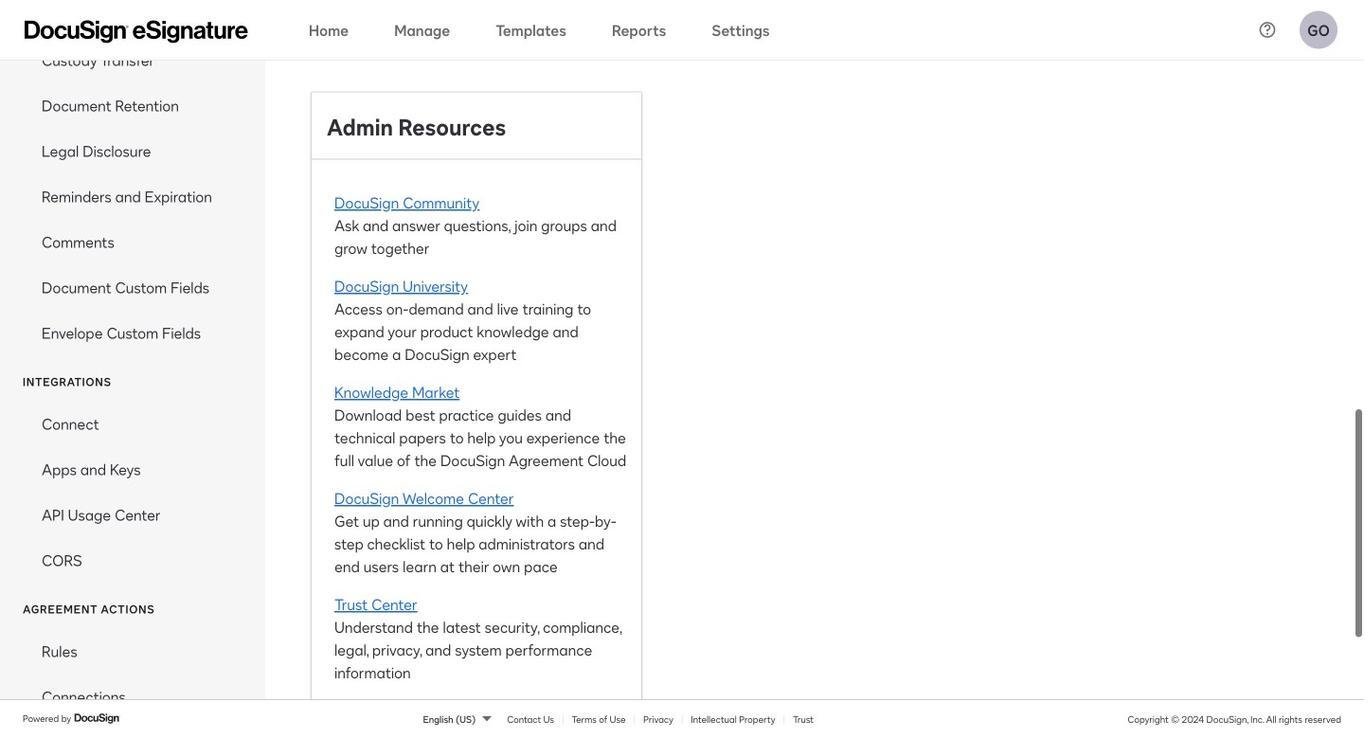 Task type: vqa. For each thing, say whether or not it's contained in the screenshot.
DOCUSIGN ADMIN image
yes



Task type: describe. For each thing, give the bounding box(es) containing it.
docusign image
[[74, 711, 121, 726]]

signing and sending element
[[0, 0, 265, 355]]

agreement actions element
[[0, 628, 265, 719]]

integrations element
[[0, 401, 265, 583]]



Task type: locate. For each thing, give the bounding box(es) containing it.
docusign admin image
[[25, 20, 248, 43]]



